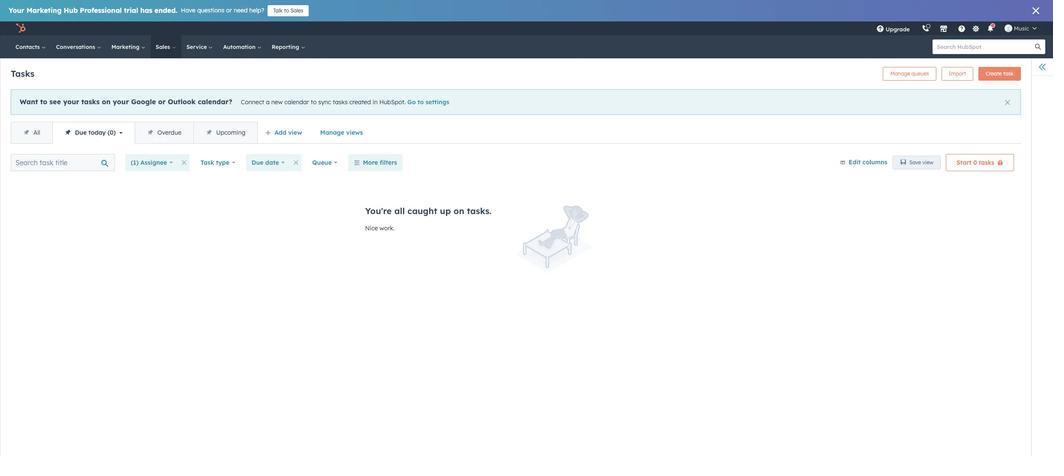 Task type: locate. For each thing, give the bounding box(es) containing it.
to
[[284, 7, 289, 14], [40, 97, 47, 106], [311, 98, 317, 106], [418, 98, 424, 106]]

work.
[[380, 224, 395, 232]]

0 vertical spatial 0
[[110, 129, 114, 136]]

settings image
[[973, 25, 981, 33]]

marketing
[[26, 6, 62, 15], [111, 43, 141, 50]]

type
[[216, 159, 230, 166]]

due inside due date popup button
[[252, 159, 264, 166]]

your
[[63, 97, 79, 106], [113, 97, 129, 106]]

in
[[373, 98, 378, 106]]

need
[[234, 6, 248, 14]]

manage queues link
[[884, 67, 937, 81]]

0 horizontal spatial or
[[158, 97, 166, 106]]

1 horizontal spatial view
[[923, 159, 934, 166]]

1 vertical spatial 0
[[974, 159, 978, 166]]

1 horizontal spatial or
[[226, 6, 232, 14]]

tasks inside the start 0 tasks button
[[980, 159, 995, 166]]

marketing down trial
[[111, 43, 141, 50]]

menu item
[[916, 21, 918, 35]]

tasks
[[81, 97, 100, 106], [333, 98, 348, 106], [980, 159, 995, 166]]

2 your from the left
[[113, 97, 129, 106]]

menu
[[871, 21, 1044, 35]]

0 horizontal spatial marketing
[[26, 6, 62, 15]]

0 inside button
[[974, 159, 978, 166]]

more filters
[[363, 159, 397, 166]]

due date button
[[246, 154, 291, 171]]

tasks up the due today ( 0 )
[[81, 97, 100, 106]]

sales right talk
[[291, 7, 304, 14]]

0 horizontal spatial due
[[75, 129, 87, 136]]

0 vertical spatial view
[[288, 129, 302, 136]]

add
[[275, 129, 287, 136]]

manage for manage views
[[320, 129, 345, 136]]

task type button
[[195, 154, 241, 171]]

up
[[440, 206, 451, 216]]

talk
[[273, 7, 283, 14]]

music
[[1015, 25, 1030, 32]]

settings link
[[971, 24, 982, 33]]

edit
[[849, 158, 861, 166]]

a
[[266, 98, 270, 106]]

Search HubSpot search field
[[933, 39, 1038, 54]]

more
[[363, 159, 378, 166]]

2 horizontal spatial tasks
[[980, 159, 995, 166]]

your
[[9, 6, 24, 15]]

0 horizontal spatial on
[[102, 97, 111, 106]]

contacts link
[[10, 35, 51, 58]]

save
[[910, 159, 922, 166]]

task
[[201, 159, 214, 166]]

settings
[[426, 98, 450, 106]]

0 right start
[[974, 159, 978, 166]]

view inside popup button
[[288, 129, 302, 136]]

your right see
[[63, 97, 79, 106]]

manage inside tasks "banner"
[[891, 70, 911, 77]]

view right add at the left
[[288, 129, 302, 136]]

1 horizontal spatial your
[[113, 97, 129, 106]]

or inside your marketing hub professional trial has ended. have questions or need help?
[[226, 6, 232, 14]]

0 vertical spatial sales
[[291, 7, 304, 14]]

greg robinson image
[[1005, 24, 1013, 32]]

to inside 'button'
[[284, 7, 289, 14]]

task
[[1004, 70, 1014, 77]]

due left today
[[75, 129, 87, 136]]

sales
[[291, 7, 304, 14], [156, 43, 172, 50]]

0
[[110, 129, 114, 136], [974, 159, 978, 166]]

on up (
[[102, 97, 111, 106]]

talk to sales button
[[268, 5, 309, 16]]

help?
[[249, 6, 264, 14]]

manage
[[891, 70, 911, 77], [320, 129, 345, 136]]

music button
[[1000, 21, 1043, 35]]

overdue link
[[135, 122, 194, 143]]

tasks banner
[[11, 64, 1022, 81]]

filters
[[380, 159, 397, 166]]

1 vertical spatial marketing
[[111, 43, 141, 50]]

navigation
[[11, 122, 258, 144]]

1 horizontal spatial due
[[252, 159, 264, 166]]

on inside alert
[[102, 97, 111, 106]]

sales left service
[[156, 43, 172, 50]]

1 horizontal spatial on
[[454, 206, 465, 216]]

view
[[288, 129, 302, 136], [923, 159, 934, 166]]

on right "up"
[[454, 206, 465, 216]]

0 horizontal spatial tasks
[[81, 97, 100, 106]]

manage left queues
[[891, 70, 911, 77]]

have
[[181, 6, 196, 14]]

due left date
[[252, 159, 264, 166]]

view right save
[[923, 159, 934, 166]]

Search task title search field
[[11, 154, 115, 171]]

to left see
[[40, 97, 47, 106]]

help button
[[955, 21, 970, 35]]

1 horizontal spatial manage
[[891, 70, 911, 77]]

0 horizontal spatial manage
[[320, 129, 345, 136]]

assignee
[[141, 159, 167, 166]]

0 vertical spatial or
[[226, 6, 232, 14]]

all
[[33, 129, 40, 136]]

or
[[226, 6, 232, 14], [158, 97, 166, 106]]

start 0 tasks button
[[947, 154, 1015, 171]]

1 horizontal spatial sales
[[291, 7, 304, 14]]

marketing left hub
[[26, 6, 62, 15]]

new
[[272, 98, 283, 106]]

calling icon image
[[922, 25, 930, 33]]

help image
[[959, 25, 966, 33]]

hub
[[64, 6, 78, 15]]

or inside alert
[[158, 97, 166, 106]]

due
[[75, 129, 87, 136], [252, 159, 264, 166]]

1 vertical spatial due
[[252, 159, 264, 166]]

0 horizontal spatial your
[[63, 97, 79, 106]]

nice
[[365, 224, 378, 232]]

1 vertical spatial view
[[923, 159, 934, 166]]

create
[[986, 70, 1003, 77]]

your marketing hub professional trial has ended. have questions or need help?
[[9, 6, 264, 15]]

your left the google
[[113, 97, 129, 106]]

on
[[102, 97, 111, 106], [454, 206, 465, 216]]

upgrade image
[[877, 25, 885, 33]]

0 vertical spatial due
[[75, 129, 87, 136]]

or right the google
[[158, 97, 166, 106]]

1 vertical spatial or
[[158, 97, 166, 106]]

view for add view
[[288, 129, 302, 136]]

marketplaces image
[[941, 25, 948, 33]]

0 horizontal spatial view
[[288, 129, 302, 136]]

marketplaces button
[[935, 21, 953, 35]]

1 vertical spatial sales
[[156, 43, 172, 50]]

overdue
[[157, 129, 182, 136]]

import link
[[942, 67, 974, 81]]

manage views
[[320, 129, 363, 136]]

tasks right sync
[[333, 98, 348, 106]]

manage for manage queues
[[891, 70, 911, 77]]

0 vertical spatial manage
[[891, 70, 911, 77]]

or left the need
[[226, 6, 232, 14]]

1 horizontal spatial marketing
[[111, 43, 141, 50]]

manage left views
[[320, 129, 345, 136]]

reporting
[[272, 43, 301, 50]]

(1) assignee button
[[125, 154, 179, 171]]

to right go
[[418, 98, 424, 106]]

due for due date
[[252, 159, 264, 166]]

1 vertical spatial on
[[454, 206, 465, 216]]

notifications button
[[984, 21, 998, 35]]

date
[[266, 159, 279, 166]]

contacts
[[15, 43, 42, 50]]

view inside "button"
[[923, 159, 934, 166]]

0 right today
[[110, 129, 114, 136]]

tasks right start
[[980, 159, 995, 166]]

ended.
[[155, 6, 178, 15]]

1 vertical spatial manage
[[320, 129, 345, 136]]

1 horizontal spatial 0
[[974, 159, 978, 166]]

add view
[[275, 129, 302, 136]]

to right talk
[[284, 7, 289, 14]]

upgrade
[[886, 26, 910, 33]]

notifications image
[[987, 25, 995, 33]]

today
[[89, 129, 106, 136]]

view for save view
[[923, 159, 934, 166]]

due inside navigation
[[75, 129, 87, 136]]

see
[[49, 97, 61, 106]]

save view
[[910, 159, 934, 166]]

0 vertical spatial on
[[102, 97, 111, 106]]

close image
[[1006, 100, 1011, 105]]



Task type: describe. For each thing, give the bounding box(es) containing it.
talk to sales
[[273, 7, 304, 14]]

(1)
[[131, 159, 139, 166]]

(1) assignee
[[131, 159, 167, 166]]

service link
[[181, 35, 218, 58]]

due date
[[252, 159, 279, 166]]

edit columns button
[[840, 157, 888, 168]]

import
[[949, 70, 967, 77]]

upcoming
[[216, 129, 246, 136]]

create task link
[[979, 67, 1022, 81]]

service
[[187, 43, 209, 50]]

due today ( 0 )
[[75, 129, 116, 136]]

go to settings link
[[408, 98, 450, 106]]

sales inside 'button'
[[291, 7, 304, 14]]

1 horizontal spatial tasks
[[333, 98, 348, 106]]

create task
[[986, 70, 1014, 77]]

sync
[[319, 98, 331, 106]]

more filters link
[[349, 154, 403, 171]]

upcoming link
[[194, 122, 258, 143]]

hubspot link
[[10, 23, 32, 33]]

want to see your tasks on your google or outlook calendar?
[[20, 97, 232, 106]]

hubspot image
[[15, 23, 26, 33]]

google
[[131, 97, 156, 106]]

conversations
[[56, 43, 97, 50]]

you're all caught up on tasks.
[[365, 206, 492, 216]]

want to see your tasks on your google or outlook calendar? alert
[[11, 89, 1022, 115]]

manage views link
[[315, 124, 369, 141]]

hubspot.
[[380, 98, 406, 106]]

(
[[108, 129, 110, 136]]

edit columns
[[849, 158, 888, 166]]

automation link
[[218, 35, 267, 58]]

nice work.
[[365, 224, 395, 232]]

start
[[957, 159, 972, 166]]

conversations link
[[51, 35, 106, 58]]

start 0 tasks
[[957, 159, 995, 166]]

0 vertical spatial marketing
[[26, 6, 62, 15]]

0 horizontal spatial sales
[[156, 43, 172, 50]]

navigation containing all
[[11, 122, 258, 144]]

connect a new calendar to sync tasks created in hubspot. go to settings
[[241, 98, 450, 106]]

all link
[[11, 122, 52, 143]]

0 horizontal spatial 0
[[110, 129, 114, 136]]

save view button
[[893, 156, 941, 169]]

task type
[[201, 159, 230, 166]]

calendar?
[[198, 97, 232, 106]]

you're
[[365, 206, 392, 216]]

professional
[[80, 6, 122, 15]]

calling icon button
[[919, 23, 934, 34]]

views
[[346, 129, 363, 136]]

tasks.
[[467, 206, 492, 216]]

calendar
[[285, 98, 309, 106]]

menu containing music
[[871, 21, 1044, 35]]

questions
[[197, 6, 225, 14]]

has
[[140, 6, 153, 15]]

connect
[[241, 98, 264, 106]]

reporting link
[[267, 35, 310, 58]]

automation
[[223, 43, 257, 50]]

all
[[395, 206, 405, 216]]

1 your from the left
[[63, 97, 79, 106]]

)
[[114, 129, 116, 136]]

queue button
[[307, 154, 343, 171]]

queue
[[313, 159, 332, 166]]

to left sync
[[311, 98, 317, 106]]

caught
[[408, 206, 438, 216]]

search button
[[1032, 39, 1046, 54]]

created
[[350, 98, 371, 106]]

close image
[[1033, 7, 1040, 14]]

search image
[[1036, 44, 1042, 50]]

tasks
[[11, 68, 34, 79]]

sales link
[[151, 35, 181, 58]]

columns
[[863, 158, 888, 166]]

queues
[[912, 70, 930, 77]]

outlook
[[168, 97, 196, 106]]

trial
[[124, 6, 138, 15]]

go
[[408, 98, 416, 106]]

add view button
[[260, 124, 310, 141]]

due for due today ( 0 )
[[75, 129, 87, 136]]



Task type: vqa. For each thing, say whether or not it's contained in the screenshot.
Deliver
no



